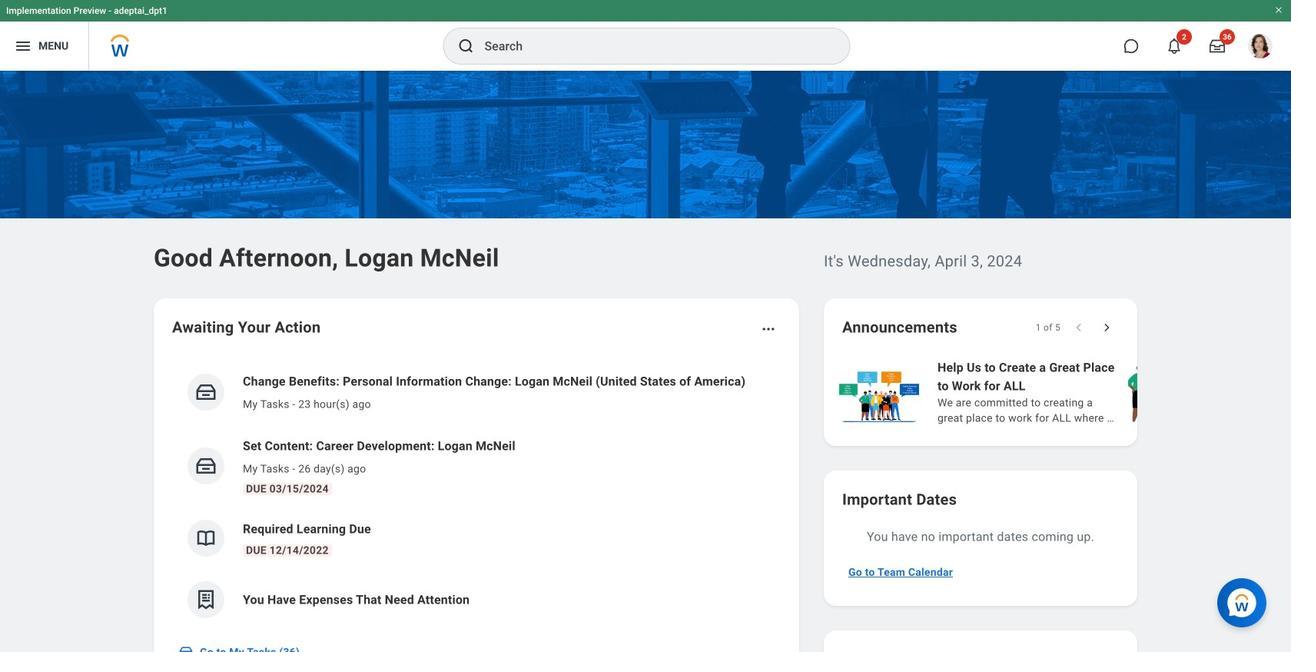 Task type: describe. For each thing, give the bounding box(es) containing it.
search image
[[457, 37, 476, 55]]

1 horizontal spatial list
[[837, 357, 1292, 428]]

justify image
[[14, 37, 32, 55]]

notifications large image
[[1167, 38, 1183, 54]]

Search Workday  search field
[[485, 29, 819, 63]]

book open image
[[195, 527, 218, 550]]

close environment banner image
[[1275, 5, 1284, 15]]



Task type: vqa. For each thing, say whether or not it's contained in the screenshot.
second Holiday button from the bottom of the the Important Dates element
no



Task type: locate. For each thing, give the bounding box(es) containing it.
dashboard expenses image
[[195, 588, 218, 611]]

profile logan mcneil image
[[1249, 34, 1273, 62]]

1 vertical spatial inbox image
[[195, 454, 218, 478]]

2 vertical spatial inbox image
[[178, 644, 194, 652]]

status
[[1036, 321, 1061, 334]]

related actions image
[[761, 321, 777, 337]]

0 vertical spatial inbox image
[[195, 381, 218, 404]]

0 horizontal spatial list
[[172, 360, 781, 631]]

main content
[[0, 71, 1292, 652]]

inbox image
[[195, 381, 218, 404], [195, 454, 218, 478], [178, 644, 194, 652]]

chevron left small image
[[1072, 320, 1087, 335]]

list
[[837, 357, 1292, 428], [172, 360, 781, 631]]

chevron right small image
[[1100, 320, 1115, 335]]

banner
[[0, 0, 1292, 71]]

inbox large image
[[1210, 38, 1226, 54]]



